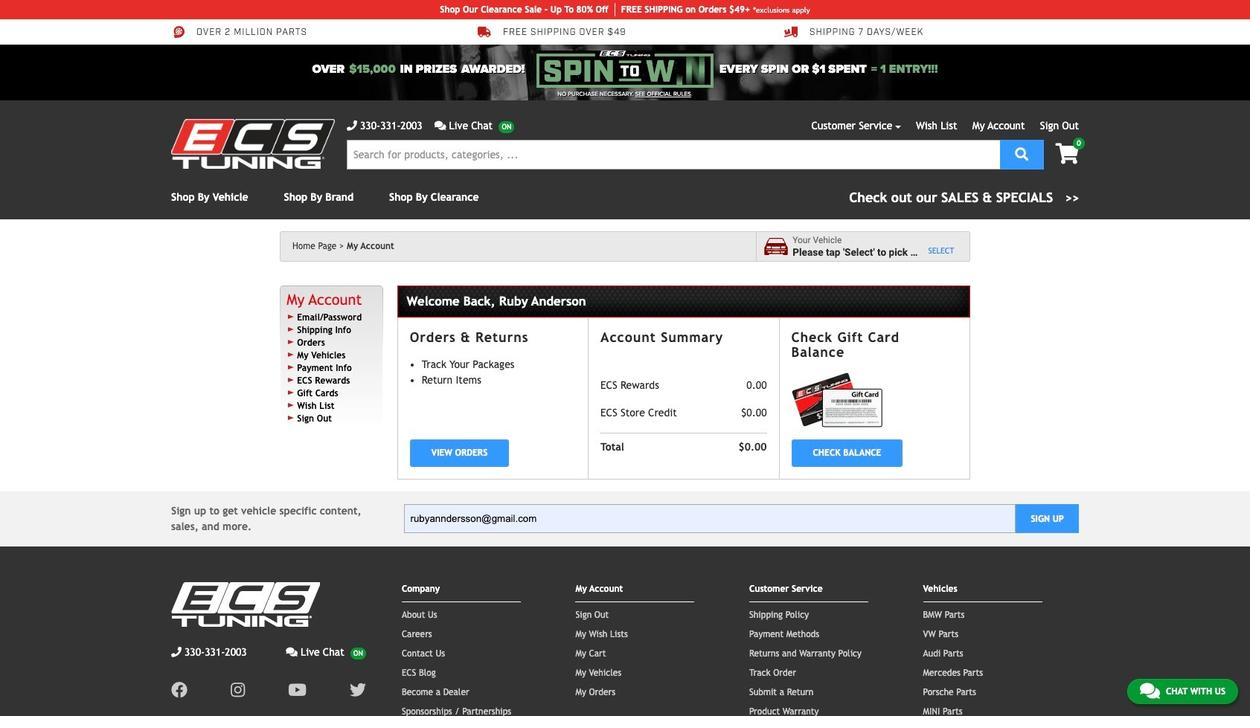 Task type: describe. For each thing, give the bounding box(es) containing it.
0 vertical spatial phone image
[[347, 121, 357, 131]]

search image
[[1015, 147, 1029, 160]]

youtube logo image
[[288, 682, 307, 698]]

comments image for phone image to the top
[[434, 121, 446, 131]]

2 ecs tuning image from the top
[[171, 582, 320, 627]]

twitter logo image
[[350, 682, 366, 698]]

Email email field
[[404, 505, 1016, 534]]

shopping cart image
[[1056, 144, 1079, 164]]



Task type: locate. For each thing, give the bounding box(es) containing it.
0 horizontal spatial comments image
[[286, 647, 298, 658]]

1 ecs tuning image from the top
[[171, 119, 335, 169]]

1 horizontal spatial phone image
[[347, 121, 357, 131]]

0 vertical spatial ecs tuning image
[[171, 119, 335, 169]]

comments image for leftmost phone image
[[286, 647, 298, 658]]

1 vertical spatial comments image
[[286, 647, 298, 658]]

0 horizontal spatial phone image
[[171, 647, 182, 658]]

2 vertical spatial comments image
[[1140, 682, 1160, 700]]

instagram logo image
[[231, 682, 245, 698]]

phone image
[[347, 121, 357, 131], [171, 647, 182, 658]]

ecs tuning image
[[171, 119, 335, 169], [171, 582, 320, 627]]

1 vertical spatial phone image
[[171, 647, 182, 658]]

1 vertical spatial ecs tuning image
[[171, 582, 320, 627]]

facebook logo image
[[171, 682, 188, 698]]

ecs tuning 'spin to win' contest logo image
[[536, 51, 714, 88]]

comments image
[[434, 121, 446, 131], [286, 647, 298, 658], [1140, 682, 1160, 700]]

Search text field
[[347, 140, 1000, 170]]

2 horizontal spatial comments image
[[1140, 682, 1160, 700]]

0 vertical spatial comments image
[[434, 121, 446, 131]]

1 horizontal spatial comments image
[[434, 121, 446, 131]]



Task type: vqa. For each thing, say whether or not it's contained in the screenshot.
second Ecs Tuning 'Image' from the bottom of the page
yes



